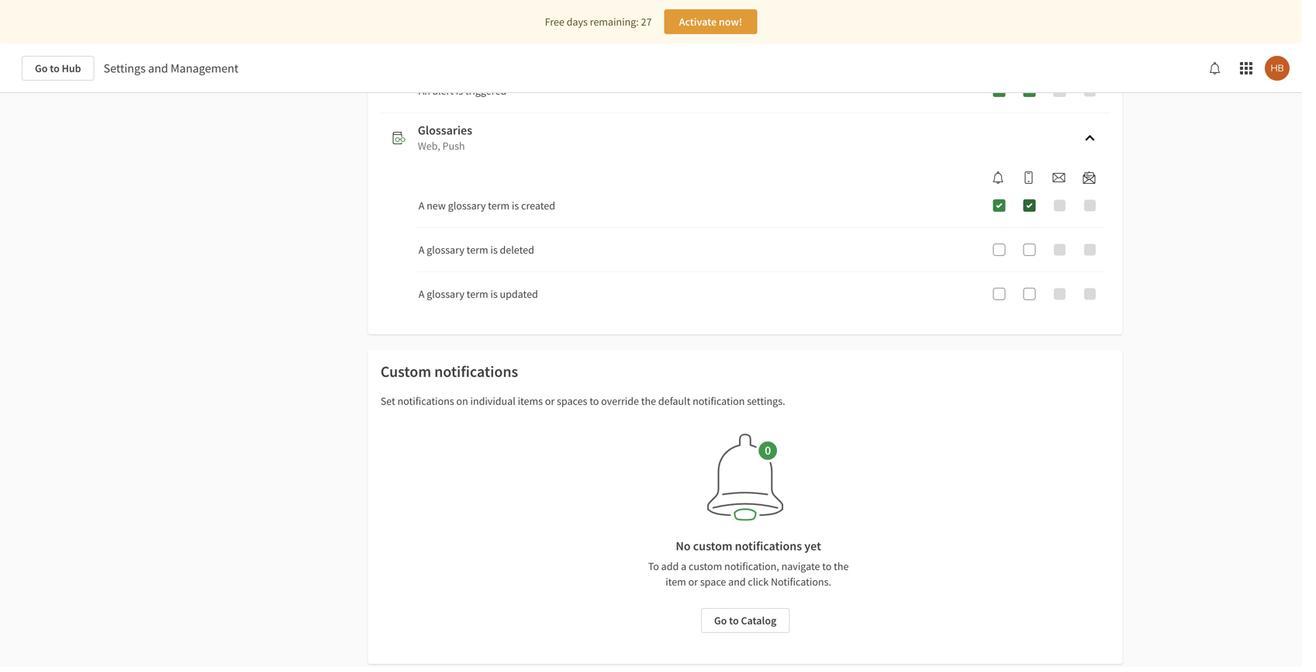 Task type: describe. For each thing, give the bounding box(es) containing it.
a for a glossary term is updated
[[419, 287, 425, 301]]

hub
[[62, 61, 81, 75]]

custom
[[381, 362, 431, 381]]

activate
[[679, 15, 717, 29]]

triggered
[[465, 84, 507, 98]]

notification,
[[725, 559, 780, 573]]

0 horizontal spatial the
[[641, 394, 656, 408]]

yet
[[805, 538, 822, 554]]

to right "spaces"
[[590, 394, 599, 408]]

catalog
[[741, 614, 777, 628]]

remaining:
[[590, 15, 639, 29]]

custom notifications main content
[[0, 0, 1303, 667]]

settings and management
[[104, 61, 239, 76]]

a
[[681, 559, 687, 573]]

go for go to hub
[[35, 61, 48, 75]]

set
[[381, 394, 395, 408]]

no
[[676, 538, 691, 554]]

notifications sent to your email image
[[1053, 171, 1066, 184]]

and inside the no custom notifications yet to add a custom notification, navigate to the item or space and click notifications.
[[729, 575, 746, 589]]

set notifications on individual items or spaces to override the default notification settings.
[[381, 394, 786, 408]]

notifications for set
[[398, 394, 454, 408]]

go to catalog button
[[701, 608, 790, 633]]

days
[[567, 15, 588, 29]]

a for a glossary term is deleted
[[419, 243, 425, 257]]

notifications.
[[771, 575, 832, 589]]

alert
[[433, 84, 454, 98]]

settings.
[[747, 394, 786, 408]]

free
[[545, 15, 565, 29]]

override
[[601, 394, 639, 408]]

term for updated
[[467, 287, 488, 301]]

an alert is triggered
[[419, 84, 507, 98]]

0 vertical spatial custom
[[693, 538, 733, 554]]

or inside the no custom notifications yet to add a custom notification, navigate to the item or space and click notifications.
[[689, 575, 698, 589]]

settings
[[104, 61, 146, 76]]

activate now!
[[679, 15, 743, 29]]

no custom notifications yet to add a custom notification, navigate to the item or space and click notifications.
[[648, 538, 849, 589]]

glossaries
[[418, 123, 472, 138]]

0 vertical spatial and
[[148, 61, 168, 76]]

add
[[662, 559, 679, 573]]

go to hub link
[[22, 56, 94, 81]]

free days remaining: 27
[[545, 15, 652, 29]]

term for deleted
[[467, 243, 488, 257]]

0 vertical spatial or
[[545, 394, 555, 408]]



Task type: vqa. For each thing, say whether or not it's contained in the screenshot.
A to the middle
yes



Task type: locate. For each thing, give the bounding box(es) containing it.
0 vertical spatial glossary
[[448, 199, 486, 213]]

0 vertical spatial go
[[35, 61, 48, 75]]

glossary
[[448, 199, 486, 213], [427, 243, 465, 257], [427, 287, 465, 301]]

activate now! link
[[664, 9, 758, 34]]

is left updated
[[491, 287, 498, 301]]

1 horizontal spatial go
[[714, 614, 727, 628]]

notifications
[[435, 362, 518, 381], [398, 394, 454, 408], [735, 538, 802, 554]]

go inside button
[[714, 614, 727, 628]]

notifications bundled in a daily email digest element
[[1077, 171, 1102, 184]]

howard brown image
[[1265, 56, 1290, 81]]

a glossary term is deleted
[[419, 243, 534, 257]]

is
[[456, 84, 463, 98], [512, 199, 519, 213], [491, 243, 498, 257], [491, 287, 498, 301]]

1 vertical spatial notifications
[[398, 394, 454, 408]]

1 vertical spatial or
[[689, 575, 698, 589]]

push notifications in qlik sense mobile image
[[1023, 171, 1035, 184]]

or
[[545, 394, 555, 408], [689, 575, 698, 589]]

to
[[648, 559, 659, 573]]

1 vertical spatial a
[[419, 243, 425, 257]]

or right item in the bottom of the page
[[689, 575, 698, 589]]

or right items at the left
[[545, 394, 555, 408]]

item
[[666, 575, 686, 589]]

a left new
[[419, 199, 425, 213]]

go left catalog
[[714, 614, 727, 628]]

notifications when using qlik sense in a browser image
[[993, 171, 1005, 184]]

notifications bundled in a daily email digest image
[[1083, 171, 1096, 184]]

go to catalog
[[714, 614, 777, 628]]

to
[[50, 61, 60, 75], [590, 394, 599, 408], [823, 559, 832, 573], [729, 614, 739, 628]]

now!
[[719, 15, 743, 29]]

2 vertical spatial notifications
[[735, 538, 802, 554]]

glossary right new
[[448, 199, 486, 213]]

notifications up on
[[435, 362, 518, 381]]

2 vertical spatial glossary
[[427, 287, 465, 301]]

and
[[148, 61, 168, 76], [729, 575, 746, 589]]

glossary for a glossary term is deleted
[[427, 243, 465, 257]]

1 vertical spatial glossary
[[427, 243, 465, 257]]

is left created
[[512, 199, 519, 213]]

a up the a glossary term is updated
[[419, 243, 425, 257]]

1 horizontal spatial or
[[689, 575, 698, 589]]

on
[[457, 394, 468, 408]]

click
[[748, 575, 769, 589]]

27
[[641, 15, 652, 29]]

a glossary term is updated
[[419, 287, 538, 301]]

default
[[659, 394, 691, 408]]

web,
[[418, 139, 440, 153]]

notifications inside the no custom notifications yet to add a custom notification, navigate to the item or space and click notifications.
[[735, 538, 802, 554]]

notifications sent to your email element
[[1047, 171, 1072, 184]]

term left the deleted
[[467, 243, 488, 257]]

custom
[[693, 538, 733, 554], [689, 559, 723, 573]]

0 vertical spatial term
[[488, 199, 510, 213]]

the inside the no custom notifications yet to add a custom notification, navigate to the item or space and click notifications.
[[834, 559, 849, 573]]

space
[[700, 575, 726, 589]]

the
[[641, 394, 656, 408], [834, 559, 849, 573]]

to right navigate
[[823, 559, 832, 573]]

0 horizontal spatial and
[[148, 61, 168, 76]]

0 vertical spatial the
[[641, 394, 656, 408]]

notification
[[693, 394, 745, 408]]

to inside the no custom notifications yet to add a custom notification, navigate to the item or space and click notifications.
[[823, 559, 832, 573]]

spaces
[[557, 394, 588, 408]]

go to hub
[[35, 61, 81, 75]]

go
[[35, 61, 48, 75], [714, 614, 727, 628]]

1 vertical spatial go
[[714, 614, 727, 628]]

2 vertical spatial term
[[467, 287, 488, 301]]

custom up space
[[689, 559, 723, 573]]

1 vertical spatial and
[[729, 575, 746, 589]]

is right alert
[[456, 84, 463, 98]]

and right settings
[[148, 61, 168, 76]]

notifications up "notification,"
[[735, 538, 802, 554]]

management
[[171, 61, 239, 76]]

custom right the 'no'
[[693, 538, 733, 554]]

glossaries web, push
[[418, 123, 472, 153]]

1 horizontal spatial and
[[729, 575, 746, 589]]

term
[[488, 199, 510, 213], [467, 243, 488, 257], [467, 287, 488, 301]]

0 vertical spatial a
[[419, 199, 425, 213]]

items
[[518, 394, 543, 408]]

1 vertical spatial custom
[[689, 559, 723, 573]]

to inside button
[[729, 614, 739, 628]]

to left catalog
[[729, 614, 739, 628]]

and left click
[[729, 575, 746, 589]]

0 horizontal spatial go
[[35, 61, 48, 75]]

1 vertical spatial the
[[834, 559, 849, 573]]

1 horizontal spatial the
[[834, 559, 849, 573]]

notifications for custom
[[435, 362, 518, 381]]

go for go to catalog
[[714, 614, 727, 628]]

navigate
[[782, 559, 820, 573]]

3 a from the top
[[419, 287, 425, 301]]

individual
[[471, 394, 516, 408]]

go left hub
[[35, 61, 48, 75]]

glossary down a glossary term is deleted
[[427, 287, 465, 301]]

notifications when using qlik sense in a browser element
[[986, 171, 1011, 184]]

to left hub
[[50, 61, 60, 75]]

is left the deleted
[[491, 243, 498, 257]]

an
[[419, 84, 431, 98]]

0 horizontal spatial or
[[545, 394, 555, 408]]

1 vertical spatial term
[[467, 243, 488, 257]]

the left "default" at the right bottom of the page
[[641, 394, 656, 408]]

a
[[419, 199, 425, 213], [419, 243, 425, 257], [419, 287, 425, 301]]

glossary for a glossary term is updated
[[427, 287, 465, 301]]

the right navigate
[[834, 559, 849, 573]]

created
[[521, 199, 556, 213]]

new
[[427, 199, 446, 213]]

2 a from the top
[[419, 243, 425, 257]]

term left updated
[[467, 287, 488, 301]]

push
[[443, 139, 465, 153]]

a for a new glossary term is created
[[419, 199, 425, 213]]

updated
[[500, 287, 538, 301]]

notifications down custom
[[398, 394, 454, 408]]

0 vertical spatial notifications
[[435, 362, 518, 381]]

a new glossary term is created
[[419, 199, 556, 213]]

a down a glossary term is deleted
[[419, 287, 425, 301]]

custom notifications
[[381, 362, 518, 381]]

2 vertical spatial a
[[419, 287, 425, 301]]

deleted
[[500, 243, 534, 257]]

glossary down new
[[427, 243, 465, 257]]

1 a from the top
[[419, 199, 425, 213]]

push notifications in qlik sense mobile element
[[1017, 171, 1042, 184]]

term left created
[[488, 199, 510, 213]]



